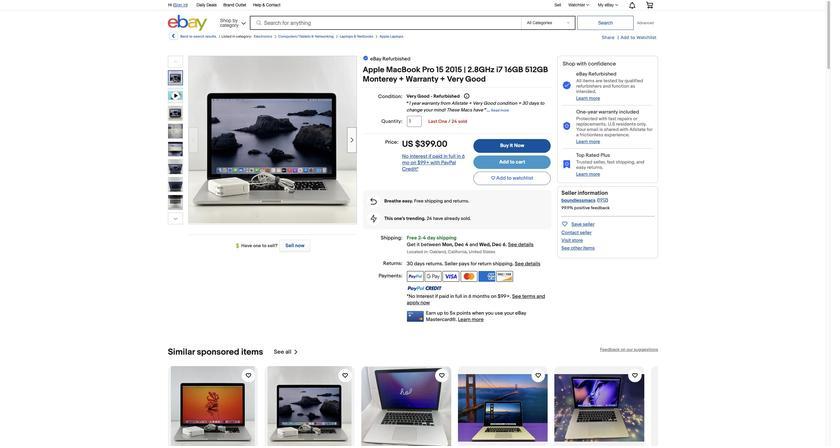 Task type: locate. For each thing, give the bounding box(es) containing it.
feedback
[[591, 205, 610, 211]]

0 vertical spatial 24
[[452, 119, 457, 124]]

add down buy
[[499, 159, 509, 165]]

0 horizontal spatial 30
[[407, 260, 413, 267]]

it
[[417, 241, 420, 248]]

apple macbook pro 15 2015 | 2.8ghz i7 16gb 512gb monterey + warranty + very good
[[363, 65, 548, 84]]

1 vertical spatial apple
[[363, 65, 385, 75]]

0 vertical spatial now
[[295, 242, 305, 249]]

0 horizontal spatial seller
[[445, 260, 458, 267]]

2 vertical spatial good
[[484, 101, 496, 106]]

seller down save seller
[[580, 230, 592, 235]]

last one / 24 sold
[[428, 119, 467, 124]]

picture 4 of 17 image
[[168, 142, 183, 156]]

get
[[407, 241, 416, 248]]

add inside share | add to watchlist
[[621, 35, 629, 40]]

allstate down or at the right top of the page
[[630, 127, 646, 132]]

have left """
[[473, 107, 483, 113]]

refurbished up from
[[434, 93, 460, 99]]

and inside top rated plus trusted seller, fast shipping, and easy returns. learn more
[[637, 159, 644, 165]]

1 vertical spatial on
[[491, 293, 497, 299]]

good
[[465, 75, 486, 84], [417, 93, 430, 99], [484, 101, 496, 106]]

0 vertical spatial interest
[[410, 153, 428, 160]]

for
[[647, 127, 653, 132], [471, 260, 477, 267]]

video 1 of 1 image
[[168, 88, 183, 103]]

( inside the 'account' navigation
[[173, 3, 174, 7]]

shop by category
[[220, 18, 239, 28]]

for right only.
[[647, 127, 653, 132]]

)
[[187, 3, 188, 7], [607, 197, 608, 203]]

0 horizontal spatial contact
[[266, 3, 281, 7]]

0 vertical spatial contact
[[266, 3, 281, 7]]

returns:
[[383, 260, 403, 267]]

and up 'already'
[[444, 198, 452, 204]]

0 vertical spatial by
[[233, 18, 238, 23]]

good left -
[[417, 93, 430, 99]]

0 vertical spatial year
[[411, 101, 420, 106]]

ebay
[[605, 3, 614, 7], [370, 56, 381, 62], [576, 71, 587, 77], [515, 310, 526, 316]]

sell left watchlist link
[[555, 3, 561, 7]]

us $399.00 main content
[[363, 55, 552, 323]]

0 horizontal spatial laptops
[[340, 34, 353, 39]]

networking
[[315, 34, 334, 39]]

add to watchlist link
[[621, 34, 657, 41]]

warranty down -
[[421, 101, 439, 106]]

more inside ebay refurbished all items are tested by qualified refurbishers and function as intended. learn more
[[589, 95, 600, 101]]

items inside ebay refurbished all items are tested by qualified refurbishers and function as intended. learn more
[[583, 78, 595, 84]]

refurbished
[[383, 56, 411, 62], [589, 71, 617, 77], [434, 93, 460, 99]]

0 vertical spatial days
[[529, 101, 539, 106]]

and inside ebay refurbished all items are tested by qualified refurbishers and function as intended. learn more
[[603, 83, 611, 89]]

sell inside the 'account' navigation
[[555, 3, 561, 7]]

now inside see terms and apply now
[[421, 299, 430, 306]]

items right other
[[583, 245, 595, 251]]

Search for anything text field
[[251, 16, 520, 29]]

shipping inside free 2-4 day shipping get it between mon, dec 4 and wed, dec 6 . see details located in: oakland, california, united states
[[437, 235, 457, 241]]

to inside back to search results "link"
[[189, 34, 193, 39]]

learn inside ebay refurbished all items are tested by qualified refurbishers and function as intended. learn more
[[576, 95, 588, 101]]

0 horizontal spatial warranty
[[421, 101, 439, 106]]

outlet
[[235, 3, 246, 7]]

99.9%
[[562, 205, 573, 211]]

no interest if paid in full in 6 mo on $99+ with paypal credit*
[[402, 153, 465, 172]]

1 vertical spatial good
[[417, 93, 430, 99]]

0 vertical spatial sell
[[555, 3, 561, 7]]

) inside seller information boundlessmacs ( 1912 ) 99.9% positive feedback
[[607, 197, 608, 203]]

( up feedback
[[597, 197, 599, 203]]

with left u.s
[[599, 116, 607, 122]]

& left 'networking'
[[312, 34, 314, 39]]

contact
[[266, 3, 281, 7], [562, 230, 579, 235]]

your left 'mind!'
[[424, 107, 433, 113]]

if inside no interest if paid in full in 6 mo on $99+ with paypal credit*
[[429, 153, 431, 160]]

seller for save
[[583, 221, 595, 227]]

0 horizontal spatial returns.
[[453, 198, 469, 204]]

& left netbooks
[[354, 34, 357, 39]]

0 vertical spatial items
[[583, 78, 595, 84]]

your inside earn up to 5x points when you use your ebay mastercard®.
[[504, 310, 514, 316]]

returns. inside us $399.00 main content
[[453, 198, 469, 204]]

earn
[[426, 310, 436, 316]]

interest for *no
[[416, 293, 434, 299]]

2 horizontal spatial &
[[354, 34, 357, 39]]

1 horizontal spatial your
[[504, 310, 514, 316]]

2 horizontal spatial |
[[618, 35, 619, 40]]

sell right sell?
[[285, 242, 294, 249]]

my ebay
[[598, 3, 614, 7]]

with details__icon image left all
[[563, 81, 571, 90]]

dec
[[455, 241, 464, 248], [492, 241, 502, 248]]

seller inside us $399.00 main content
[[445, 260, 458, 267]]

and right shipping,
[[637, 159, 644, 165]]

1 vertical spatial now
[[421, 299, 430, 306]]

& right help
[[263, 3, 265, 7]]

shop left confidence
[[563, 61, 576, 67]]

1 vertical spatial items
[[583, 245, 595, 251]]

good inside apple macbook pro 15 2015 | 2.8ghz i7 16gb 512gb monterey + warranty + very good
[[465, 75, 486, 84]]

interest for no
[[410, 153, 428, 160]]

if down paypal credit image on the bottom of the page
[[435, 293, 438, 299]]

from
[[440, 101, 450, 106]]

fast down plus
[[607, 159, 615, 165]]

it
[[510, 143, 513, 149]]

apple inside apple macbook pro 15 2015 | 2.8ghz i7 16gb 512gb monterey + warranty + very good
[[363, 65, 385, 75]]

full inside no interest if paid in full in 6 mo on $99+ with paypal credit*
[[449, 153, 456, 160]]

512gb
[[525, 65, 548, 75]]

interest inside no interest if paid in full in 6 mo on $99+ with paypal credit*
[[410, 153, 428, 160]]

1 vertical spatial 6
[[503, 241, 506, 248]]

apple
[[380, 34, 389, 39], [363, 65, 385, 75]]

search
[[193, 34, 204, 39]]

i7
[[496, 65, 503, 75]]

0 vertical spatial full
[[449, 153, 456, 160]]

days right condition
[[529, 101, 539, 106]]

learn inside top rated plus trusted seller, fast shipping, and easy returns. learn more
[[576, 171, 588, 177]]

6 inside free 2-4 day shipping get it between mon, dec 4 and wed, dec 6 . see details located in: oakland, california, united states
[[503, 241, 506, 248]]

ebay inside ebay refurbished all items are tested by qualified refurbishers and function as intended. learn more
[[576, 71, 587, 77]]

0 horizontal spatial on
[[411, 160, 416, 166]]

0 vertical spatial very
[[447, 75, 464, 84]]

learn more link for year
[[576, 139, 600, 144]]

with details__icon image left easy
[[563, 160, 571, 168]]

very inside apple macbook pro 15 2015 | 2.8ghz i7 16gb 512gb monterey + warranty + very good
[[447, 75, 464, 84]]

. down oakland,
[[442, 260, 444, 267]]

your shopping cart image
[[646, 2, 654, 8]]

text__icon image
[[363, 55, 368, 62]]

with details__icon image left your
[[563, 122, 571, 130]]

| inside apple macbook pro 15 2015 | 2.8ghz i7 16gb 512gb monterey + warranty + very good
[[464, 65, 466, 75]]

similar
[[168, 347, 195, 357]]

laptops left netbooks
[[340, 34, 353, 39]]

1 horizontal spatial 30
[[522, 101, 528, 106]]

( right hi in the top of the page
[[173, 3, 174, 7]]

1 horizontal spatial |
[[464, 65, 466, 75]]

and up united in the bottom of the page
[[470, 241, 478, 248]]

located
[[407, 249, 423, 254]]

sign
[[174, 3, 182, 7]]

1 horizontal spatial &
[[312, 34, 314, 39]]

2 vertical spatial 6
[[469, 293, 471, 299]]

picture 1 of 17 image
[[169, 71, 182, 85]]

and right are
[[603, 83, 611, 89]]

refurbished inside ebay refurbished all items are tested by qualified refurbishers and function as intended. learn more
[[589, 71, 617, 77]]

buy it now link
[[474, 139, 551, 153]]

2 horizontal spatial .
[[513, 260, 514, 267]]

6 inside no interest if paid in full in 6 mo on $99+ with paypal credit*
[[462, 153, 465, 160]]

1 vertical spatial shipping
[[437, 235, 457, 241]]

0 horizontal spatial refurbished
[[383, 56, 411, 62]]

.
[[506, 241, 507, 248], [442, 260, 444, 267], [513, 260, 514, 267]]

1 horizontal spatial have
[[473, 107, 483, 113]]

0 vertical spatial for
[[647, 127, 653, 132]]

boundlessmacs
[[562, 197, 596, 203]]

on right mo
[[411, 160, 416, 166]]

by
[[233, 18, 238, 23], [619, 78, 624, 84]]

with
[[577, 61, 587, 67], [599, 116, 607, 122], [620, 127, 629, 132], [431, 160, 440, 166]]

deals
[[207, 3, 217, 7]]

advanced
[[637, 21, 654, 25]]

1 vertical spatial seller
[[445, 260, 458, 267]]

see terms and apply now
[[407, 293, 545, 306]]

in right sign
[[183, 3, 187, 7]]

add inside button
[[496, 175, 506, 181]]

) right sign
[[187, 3, 188, 7]]

sell for sell now
[[285, 242, 294, 249]]

sold
[[458, 119, 467, 124]]

2 vertical spatial on
[[621, 347, 626, 352]]

0 horizontal spatial sell
[[285, 242, 294, 249]]

share
[[602, 35, 615, 40]]

. right wed, at the right bottom
[[506, 241, 507, 248]]

visa image
[[443, 271, 460, 282]]

add to watchlist
[[496, 175, 533, 181]]

your inside " 1 year warranty from allstate + very good condition + 30 days to change your mind! these macs have
[[424, 107, 433, 113]]

1 horizontal spatial contact
[[562, 230, 579, 235]]

shipping up discover image
[[493, 260, 513, 267]]

4
[[423, 235, 426, 241], [465, 241, 468, 248]]

None submit
[[578, 16, 634, 30]]

0 horizontal spatial 24
[[427, 215, 432, 221]]

1 horizontal spatial shop
[[563, 61, 576, 67]]

24 right trending.
[[427, 215, 432, 221]]

trending.
[[406, 215, 426, 221]]

apple down search for anything text box
[[380, 34, 389, 39]]

& for contact
[[263, 3, 265, 7]]

in up 5x
[[450, 293, 454, 299]]

warranty inside " 1 year warranty from allstate + very good condition + 30 days to change your mind! these macs have
[[421, 101, 439, 106]]

0 horizontal spatial if
[[429, 153, 431, 160]]

1 vertical spatial full
[[455, 293, 462, 299]]

returns. down rated
[[587, 165, 603, 170]]

returns. up sold.
[[453, 198, 469, 204]]

0 horizontal spatial 6
[[462, 153, 465, 160]]

shipping
[[425, 198, 443, 204], [437, 235, 457, 241], [493, 260, 513, 267]]

shipping up mon, on the bottom
[[437, 235, 457, 241]]

paid for mo
[[433, 153, 443, 160]]

0 horizontal spatial shop
[[220, 18, 231, 23]]

0 vertical spatial on
[[411, 160, 416, 166]]

top rated plus trusted seller, fast shipping, and easy returns. learn more
[[576, 152, 644, 177]]

& for netbooks
[[354, 34, 357, 39]]

learn more link right 5x
[[458, 316, 484, 323]]

seller inside contact seller visit store see other items
[[580, 230, 592, 235]]

add for add to cart
[[499, 159, 509, 165]]

with details__icon image
[[563, 81, 571, 90], [563, 122, 571, 130], [563, 160, 571, 168], [370, 198, 377, 204], [371, 214, 377, 223]]

1 vertical spatial )
[[607, 197, 608, 203]]

0 vertical spatial fast
[[609, 116, 616, 122]]

0 horizontal spatial &
[[263, 3, 265, 7]]

add to cart link
[[474, 155, 551, 169]]

good inside " 1 year warranty from allstate + very good condition + 30 days to change your mind! these macs have
[[484, 101, 496, 106]]

pays
[[459, 260, 470, 267]]

| right 'share' button
[[618, 35, 619, 40]]

1 horizontal spatial warranty
[[599, 109, 618, 115]]

full up points
[[455, 293, 462, 299]]

1 horizontal spatial .
[[506, 241, 507, 248]]

0 vertical spatial apple
[[380, 34, 389, 39]]

1 vertical spatial returns.
[[453, 198, 469, 204]]

warranty up u.s
[[599, 109, 618, 115]]

0 horizontal spatial 4
[[423, 235, 426, 241]]

paypal image
[[407, 271, 424, 282]]

30 right condition
[[522, 101, 528, 106]]

to inside the add to cart link
[[510, 159, 515, 165]]

days inside " 1 year warranty from allstate + very good condition + 30 days to change your mind! these macs have
[[529, 101, 539, 106]]

if down the $399.00 in the top of the page
[[429, 153, 431, 160]]

ebay right my
[[605, 3, 614, 7]]

interest down paypal credit image on the bottom of the page
[[416, 293, 434, 299]]

ebay down terms
[[515, 310, 526, 316]]

share button
[[602, 34, 615, 41]]

learn more link
[[576, 95, 600, 101], [576, 139, 600, 144], [576, 171, 600, 177], [458, 316, 484, 323]]

read
[[491, 108, 500, 113]]

watchlist right sell link
[[569, 3, 585, 7]]

Quantity: text field
[[407, 116, 422, 127]]

good up ...
[[484, 101, 496, 106]]

2 dec from the left
[[492, 241, 502, 248]]

fast inside top rated plus trusted seller, fast shipping, and easy returns. learn more
[[607, 159, 615, 165]]

category:
[[236, 34, 252, 39]]

1 horizontal spatial 6
[[469, 293, 471, 299]]

shop for shop with confidence
[[563, 61, 576, 67]]

american express image
[[479, 271, 495, 282]]

on for mo
[[411, 160, 416, 166]]

1 horizontal spatial by
[[619, 78, 624, 84]]

16gb
[[505, 65, 523, 75]]

laptops & netbooks
[[340, 34, 374, 39]]

on left "$99+."
[[491, 293, 497, 299]]

only.
[[637, 121, 647, 127]]

&
[[263, 3, 265, 7], [312, 34, 314, 39], [354, 34, 357, 39]]

6 for *no interest if paid in full in 6 months on $99+.
[[469, 293, 471, 299]]

0 horizontal spatial year
[[411, 101, 420, 106]]

picture 3 of 17 image
[[168, 124, 183, 138]]

for right pays
[[471, 260, 477, 267]]

learn more link down easy
[[576, 171, 600, 177]]

learn more link for refurbished
[[576, 95, 600, 101]]

your right the use
[[504, 310, 514, 316]]

1 vertical spatial for
[[471, 260, 477, 267]]

on for months
[[491, 293, 497, 299]]

paid up up
[[439, 293, 449, 299]]

1 horizontal spatial watchlist
[[637, 35, 657, 40]]

full
[[449, 153, 456, 160], [455, 293, 462, 299]]

0 vertical spatial if
[[429, 153, 431, 160]]

months
[[473, 293, 490, 299]]

very inside " 1 year warranty from allstate + very good condition + 30 days to change your mind! these macs have
[[473, 101, 483, 106]]

| right 2015
[[464, 65, 466, 75]]

experience.
[[605, 132, 630, 138]]

2 vertical spatial very
[[473, 101, 483, 106]]

paypal credit image
[[407, 286, 442, 291]]

ebay up all
[[576, 71, 587, 77]]

picture 2 of 17 image
[[168, 106, 183, 121]]

+ right condition
[[518, 101, 521, 106]]

rated
[[586, 152, 600, 159]]

interest right 'no'
[[410, 153, 428, 160]]

1 horizontal spatial on
[[491, 293, 497, 299]]

you
[[485, 310, 494, 316]]

full for mo
[[449, 153, 456, 160]]

0 horizontal spatial dec
[[455, 241, 464, 248]]

in right listed
[[232, 34, 235, 39]]

shipping:
[[381, 235, 403, 241]]

6 right wed, at the right bottom
[[503, 241, 506, 248]]

have left 'already'
[[433, 215, 443, 221]]

0 vertical spatial returns.
[[587, 165, 603, 170]]

on left our
[[621, 347, 626, 352]]

allstate up these at the top of the page
[[451, 101, 468, 106]]

shop by category banner
[[165, 0, 658, 33]]

help & contact link
[[253, 2, 281, 9]]

see other items link
[[562, 245, 595, 251]]

contact up "visit store" link
[[562, 230, 579, 235]]

in inside the 'account' navigation
[[183, 3, 187, 7]]

by down brand outlet link
[[233, 18, 238, 23]]

feedback
[[600, 347, 620, 352]]

0 horizontal spatial watchlist
[[569, 3, 585, 7]]

full right $99+
[[449, 153, 456, 160]]

easy
[[576, 165, 586, 170]]

us
[[402, 139, 413, 150]]

30 down located
[[407, 260, 413, 267]]

1 horizontal spatial now
[[421, 299, 430, 306]]

24 right / on the top right
[[452, 119, 457, 124]]

24
[[452, 119, 457, 124], [427, 215, 432, 221]]

1 vertical spatial allstate
[[630, 127, 646, 132]]

1 vertical spatial add
[[499, 159, 509, 165]]

1 vertical spatial warranty
[[599, 109, 618, 115]]

1 vertical spatial by
[[619, 78, 624, 84]]

0 vertical spatial )
[[187, 3, 188, 7]]

year right 1
[[411, 101, 420, 106]]

picture 7 of 17 image
[[168, 195, 183, 210]]

1 horizontal spatial allstate
[[630, 127, 646, 132]]

items left see all
[[241, 347, 263, 357]]

returns. inside top rated plus trusted seller, fast shipping, and easy returns. learn more
[[587, 165, 603, 170]]

one-year warranty included protected with fast repairs or replacements. u.s residents only. your email is shared with allstate for a frictionless experience. learn more
[[576, 109, 653, 144]]

back to search results link
[[169, 32, 216, 42]]

1 horizontal spatial sell
[[555, 3, 561, 7]]

1 vertical spatial 24
[[427, 215, 432, 221]]

30 inside " 1 year warranty from allstate + very good condition + 30 days to change your mind! these macs have
[[522, 101, 528, 106]]

condition
[[497, 101, 517, 106]]

apple for apple laptops
[[380, 34, 389, 39]]

paid inside no interest if paid in full in 6 mo on $99+ with paypal credit*
[[433, 153, 443, 160]]

24 for have
[[427, 215, 432, 221]]

*no interest if paid in full in 6 months on $99+.
[[407, 293, 512, 299]]

2 horizontal spatial 6
[[503, 241, 506, 248]]

refurbished up are
[[589, 71, 617, 77]]

learn more
[[458, 316, 484, 323]]

to
[[189, 34, 193, 39], [631, 35, 635, 40], [540, 101, 544, 106], [510, 159, 515, 165], [507, 175, 512, 181], [262, 243, 267, 249], [444, 310, 449, 316]]

laptops & netbooks link
[[340, 34, 374, 39]]

united
[[469, 249, 482, 254]]

learn down a at the right top
[[576, 139, 588, 144]]

on inside no interest if paid in full in 6 mo on $99+ with paypal credit*
[[411, 160, 416, 166]]

picture 6 of 17 image
[[168, 177, 183, 192]]

days down located
[[414, 260, 425, 267]]

hi ( sign in )
[[168, 3, 188, 7]]

( inside seller information boundlessmacs ( 1912 ) 99.9% positive feedback
[[597, 197, 599, 203]]

fast up the shared
[[609, 116, 616, 122]]

/
[[448, 119, 451, 124]]

1 dec from the left
[[455, 241, 464, 248]]

seller inside button
[[583, 221, 595, 227]]

ebay right text__icon
[[370, 56, 381, 62]]

more down the intended.
[[589, 95, 600, 101]]

now up earn
[[421, 299, 430, 306]]

none submit inside the shop by category banner
[[578, 16, 634, 30]]

1 vertical spatial if
[[435, 293, 438, 299]]

1 horizontal spatial 24
[[452, 119, 457, 124]]

now right sell?
[[295, 242, 305, 249]]

shop inside the shop by category
[[220, 18, 231, 23]]

by right tested
[[619, 78, 624, 84]]

| left listed
[[219, 34, 220, 39]]

listed
[[222, 34, 232, 39]]

details inside free 2-4 day shipping get it between mon, dec 4 and wed, dec 6 . see details located in: oakland, california, united states
[[518, 241, 534, 248]]

& inside the 'account' navigation
[[263, 3, 265, 7]]

1 vertical spatial free
[[407, 235, 417, 241]]

shop down the brand
[[220, 18, 231, 23]]

picture 5 of 17 image
[[168, 160, 183, 174]]

dec up california,
[[455, 241, 464, 248]]

top
[[576, 152, 585, 159]]

1 horizontal spatial if
[[435, 293, 438, 299]]

items right all
[[583, 78, 595, 84]]

4 up california,
[[465, 241, 468, 248]]

add down the add to cart link on the right of the page
[[496, 175, 506, 181]]

) up feedback
[[607, 197, 608, 203]]

residents
[[616, 121, 636, 127]]

learn more link inside us $399.00 main content
[[458, 316, 484, 323]]

refurbished up macbook
[[383, 56, 411, 62]]

ebay inside earn up to 5x points when you use your ebay mastercard®.
[[515, 310, 526, 316]]

2 vertical spatial add
[[496, 175, 506, 181]]

0 vertical spatial good
[[465, 75, 486, 84]]

1 vertical spatial seller
[[580, 230, 592, 235]]

1 vertical spatial year
[[588, 109, 598, 115]]

1 horizontal spatial laptops
[[390, 34, 403, 39]]

0 vertical spatial seller
[[583, 221, 595, 227]]

. inside free 2-4 day shipping get it between mon, dec 4 and wed, dec 6 . see details located in: oakland, california, united states
[[506, 241, 507, 248]]

1 horizontal spatial (
[[597, 197, 599, 203]]

1 vertical spatial sell
[[285, 242, 294, 249]]

0 vertical spatial shop
[[220, 18, 231, 23]]

0 vertical spatial seller
[[562, 190, 577, 196]]

boundlessmacs link
[[562, 197, 596, 203]]

master card image
[[461, 271, 477, 282]]

more down condition
[[501, 108, 509, 113]]

seller up 'boundlessmacs'
[[562, 190, 577, 196]]

dec up states
[[492, 241, 502, 248]]

30
[[522, 101, 528, 106], [407, 260, 413, 267]]

2 laptops from the left
[[390, 34, 403, 39]]

year inside " 1 year warranty from allstate + very good condition + 30 days to change your mind! these macs have
[[411, 101, 420, 106]]

0 vertical spatial 30
[[522, 101, 528, 106]]

5x
[[450, 310, 456, 316]]

0 vertical spatial have
[[473, 107, 483, 113]]

learn more link down frictionless
[[576, 139, 600, 144]]

ebay mastercard image
[[407, 311, 424, 322]]

0 vertical spatial details
[[518, 241, 534, 248]]



Task type: vqa. For each thing, say whether or not it's contained in the screenshot.
'$6.59' text field
no



Task type: describe. For each thing, give the bounding box(es) containing it.
0 horizontal spatial now
[[295, 242, 305, 249]]

to inside " 1 year warranty from allstate + very good condition + 30 days to change your mind! these macs have
[[540, 101, 544, 106]]

for inside one-year warranty included protected with fast repairs or replacements. u.s residents only. your email is shared with allstate for a frictionless experience. learn more
[[647, 127, 653, 132]]

or
[[633, 116, 637, 122]]

apple for apple macbook pro 15 2015 | 2.8ghz i7 16gb 512gb monterey + warranty + very good
[[363, 65, 385, 75]]

for inside us $399.00 main content
[[471, 260, 477, 267]]

us $399.00
[[402, 139, 448, 150]]

seller for contact
[[580, 230, 592, 235]]

daily deals link
[[197, 2, 217, 9]]

have inside " 1 year warranty from allstate + very good condition + 30 days to change your mind! these macs have
[[473, 107, 483, 113]]

earn up to 5x points when you use your ebay mastercard®.
[[426, 310, 526, 323]]

full for months
[[455, 293, 462, 299]]

2 vertical spatial shipping
[[493, 260, 513, 267]]

hi
[[168, 3, 172, 7]]

1 vertical spatial see details link
[[515, 260, 541, 267]]

see inside free 2-4 day shipping get it between mon, dec 4 and wed, dec 6 . see details located in: oakland, california, united states
[[508, 241, 517, 248]]

& for networking
[[312, 34, 314, 39]]

already
[[444, 215, 460, 221]]

last
[[428, 119, 437, 124]]

cart
[[516, 159, 525, 165]]

add to cart
[[499, 159, 525, 165]]

0 vertical spatial free
[[414, 198, 424, 204]]

day
[[427, 235, 436, 241]]

0 horizontal spatial |
[[219, 34, 220, 39]]

apple laptops
[[380, 34, 403, 39]]

1
[[409, 101, 410, 106]]

have
[[241, 243, 252, 249]]

see inside contact seller visit store see other items
[[562, 245, 570, 251]]

one's
[[394, 215, 405, 221]]

1 vertical spatial have
[[433, 215, 443, 221]]

protected
[[576, 116, 598, 122]]

this one's trending. 24 have already sold.
[[384, 215, 471, 221]]

contact seller link
[[562, 230, 592, 235]]

ebay inside the 'account' navigation
[[605, 3, 614, 7]]

with down repairs
[[620, 127, 629, 132]]

more left you
[[472, 316, 484, 323]]

these
[[447, 107, 460, 113]]

0 vertical spatial see details link
[[508, 241, 534, 248]]

apple macbook pro 15 2015 | 2.8ghz i7 16gb 512gb monterey + warranty + very good - picture 1 of 17 image
[[189, 55, 357, 223]]

1 laptops from the left
[[340, 34, 353, 39]]

in left months at right
[[463, 293, 467, 299]]

learn more link for rated
[[576, 171, 600, 177]]

price:
[[385, 139, 399, 146]]

watchlist inside the 'account' navigation
[[569, 3, 585, 7]]

with up all
[[577, 61, 587, 67]]

1 vertical spatial very
[[407, 93, 416, 99]]

refurbished for ebay refurbished all items are tested by qualified refurbishers and function as intended. learn more
[[589, 71, 617, 77]]

included
[[619, 109, 639, 115]]

1 vertical spatial details
[[525, 260, 541, 267]]

ebay refurbished
[[370, 56, 411, 62]]

our
[[627, 347, 633, 352]]

to inside earn up to 5x points when you use your ebay mastercard®.
[[444, 310, 449, 316]]

free inside free 2-4 day shipping get it between mon, dec 4 and wed, dec 6 . see details located in: oakland, california, united states
[[407, 235, 417, 241]]

results
[[205, 34, 216, 39]]

allstate inside one-year warranty included protected with fast repairs or replacements. u.s residents only. your email is shared with allstate for a frictionless experience. learn more
[[630, 127, 646, 132]]

repairs
[[617, 116, 632, 122]]

0 vertical spatial shipping
[[425, 198, 443, 204]]

save
[[572, 221, 582, 227]]

24 for sold
[[452, 119, 457, 124]]

tested
[[604, 78, 617, 84]]

2015
[[445, 65, 462, 75]]

warranty
[[406, 75, 438, 84]]

google pay image
[[425, 271, 442, 282]]

0 vertical spatial 4
[[423, 235, 426, 241]]

paid for months
[[439, 293, 449, 299]]

monterey
[[363, 75, 397, 84]]

shop by category button
[[217, 15, 247, 29]]

fast inside one-year warranty included protected with fast repairs or replacements. u.s residents only. your email is shared with allstate for a frictionless experience. learn more
[[609, 116, 616, 122]]

buy it now
[[500, 143, 524, 149]]

in:
[[424, 249, 429, 254]]

2 vertical spatial items
[[241, 347, 263, 357]]

in down the $399.00 in the top of the page
[[444, 153, 448, 160]]

+ up condition:
[[399, 75, 404, 84]]

0 horizontal spatial .
[[442, 260, 444, 267]]

) inside the 'account' navigation
[[187, 3, 188, 7]]

1912
[[599, 197, 607, 203]]

shared
[[604, 127, 619, 132]]

year inside one-year warranty included protected with fast repairs or replacements. u.s residents only. your email is shared with allstate for a frictionless experience. learn more
[[588, 109, 598, 115]]

electronics link
[[254, 34, 272, 39]]

intended.
[[576, 89, 596, 94]]

1 vertical spatial 30
[[407, 260, 413, 267]]

sell for sell
[[555, 3, 561, 7]]

computers/tablets & networking
[[278, 34, 334, 39]]

items inside contact seller visit store see other items
[[583, 245, 595, 251]]

learn inside one-year warranty included protected with fast repairs or replacements. u.s residents only. your email is shared with allstate for a frictionless experience. learn more
[[576, 139, 588, 144]]

feedback on our suggestions link
[[600, 347, 658, 352]]

refurbished for ebay refurbished
[[383, 56, 411, 62]]

seller inside seller information boundlessmacs ( 1912 ) 99.9% positive feedback
[[562, 190, 577, 196]]

"
[[484, 107, 487, 113]]

apply
[[407, 299, 419, 306]]

with inside no interest if paid in full in 6 mo on $99+ with paypal credit*
[[431, 160, 440, 166]]

more inside " ... read more
[[501, 108, 509, 113]]

by inside ebay refurbished all items are tested by qualified refurbishers and function as intended. learn more
[[619, 78, 624, 84]]

add to watchlist button
[[474, 171, 551, 185]]

no interest if paid in full in 6 mo on $99+ with paypal credit* link
[[402, 153, 465, 172]]

have one to sell?
[[241, 243, 278, 249]]

discover image
[[497, 271, 513, 282]]

more information - about this item condition image
[[464, 93, 470, 99]]

email
[[587, 127, 599, 132]]

watchlist inside share | add to watchlist
[[637, 35, 657, 40]]

brand outlet link
[[223, 2, 246, 9]]

are
[[596, 78, 603, 84]]

terms
[[522, 293, 536, 299]]

add for add to watchlist
[[496, 175, 506, 181]]

trusted
[[576, 159, 592, 165]]

dollar sign image
[[236, 243, 241, 249]]

macs
[[461, 107, 472, 113]]

" ... read more
[[484, 107, 509, 113]]

no
[[402, 153, 409, 160]]

help & contact
[[253, 3, 281, 7]]

more inside one-year warranty included protected with fast repairs or replacements. u.s residents only. your email is shared with allstate for a frictionless experience. learn more
[[589, 139, 600, 144]]

store
[[572, 237, 583, 243]]

-
[[431, 93, 433, 99]]

u.s
[[608, 121, 615, 127]]

account navigation
[[165, 0, 658, 10]]

see terms and apply now link
[[407, 293, 545, 306]]

warranty inside one-year warranty included protected with fast repairs or replacements. u.s residents only. your email is shared with allstate for a frictionless experience. learn more
[[599, 109, 618, 115]]

returns
[[426, 260, 442, 267]]

if for no
[[429, 153, 431, 160]]

1 vertical spatial 4
[[465, 241, 468, 248]]

buy
[[500, 143, 509, 149]]

+ up the macs
[[469, 101, 472, 106]]

0 horizontal spatial days
[[414, 260, 425, 267]]

and inside free 2-4 day shipping get it between mon, dec 4 and wed, dec 6 . see details located in: oakland, california, united states
[[470, 241, 478, 248]]

with details__icon image left this
[[371, 214, 377, 223]]

learn inside us $399.00 main content
[[458, 316, 471, 323]]

payments:
[[379, 273, 403, 279]]

ebay refurbished all items are tested by qualified refurbishers and function as intended. learn more
[[576, 71, 643, 101]]

with details__icon image for ebay
[[563, 81, 571, 90]]

See all text field
[[274, 349, 291, 355]]

states
[[483, 249, 495, 254]]

1 horizontal spatial refurbished
[[434, 93, 460, 99]]

return
[[478, 260, 492, 267]]

30 days returns . seller pays for return shipping . see details
[[407, 260, 541, 267]]

...
[[487, 107, 490, 113]]

shop for shop by category
[[220, 18, 231, 23]]

allstate inside " 1 year warranty from allstate + very good condition + 30 days to change your mind! these macs have
[[451, 101, 468, 106]]

6 for no interest if paid in full in 6 mo on $99+ with paypal credit*
[[462, 153, 465, 160]]

to inside add to watchlist button
[[507, 175, 512, 181]]

with details__icon image left breathe
[[370, 198, 377, 204]]

points
[[457, 310, 471, 316]]

+ left 2015
[[440, 75, 445, 84]]

share | add to watchlist
[[602, 35, 657, 40]]

sell now link
[[278, 240, 310, 252]]

contact inside contact seller visit store see other items
[[562, 230, 579, 235]]

and inside see terms and apply now
[[537, 293, 545, 299]]

with details__icon image for top
[[563, 160, 571, 168]]

with details__icon image for one-
[[563, 122, 571, 130]]

sell link
[[552, 3, 564, 7]]

electronics
[[254, 34, 272, 39]]

in right the 'paypal'
[[457, 153, 461, 160]]

mind!
[[434, 107, 446, 113]]

see inside see terms and apply now
[[512, 293, 521, 299]]

by inside the shop by category
[[233, 18, 238, 23]]

one
[[438, 119, 447, 124]]

function
[[612, 83, 629, 89]]

very good - refurbished
[[407, 93, 460, 99]]

save seller
[[572, 221, 595, 227]]

back
[[180, 34, 188, 39]]

more inside top rated plus trusted seller, fast shipping, and easy returns. learn more
[[589, 171, 600, 177]]

to inside share | add to watchlist
[[631, 35, 635, 40]]

1912 link
[[599, 197, 607, 203]]

"
[[407, 101, 409, 106]]

contact inside the 'account' navigation
[[266, 3, 281, 7]]

this
[[384, 215, 393, 221]]

mon,
[[442, 241, 454, 248]]

if for *no
[[435, 293, 438, 299]]

oakland,
[[430, 249, 447, 254]]



